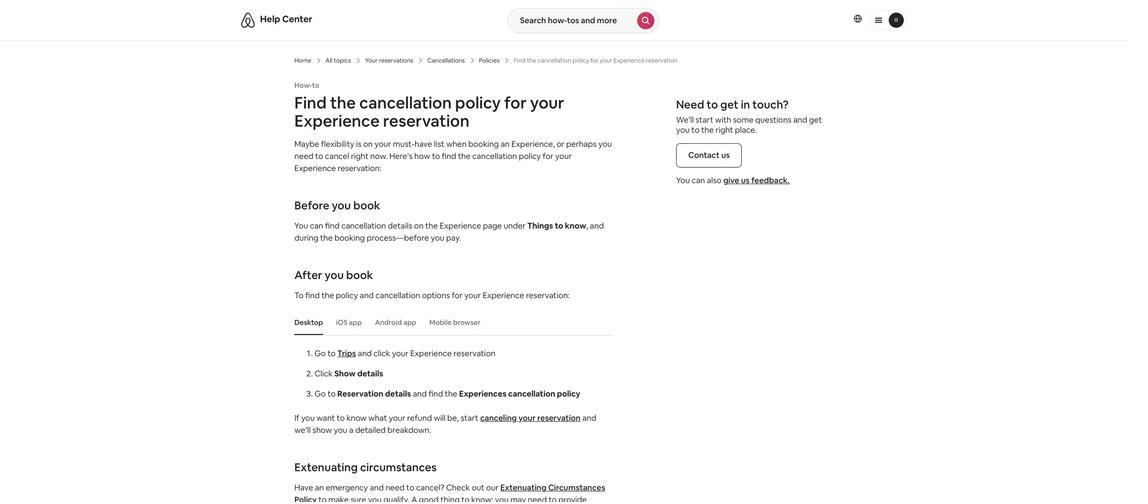 Task type: describe. For each thing, give the bounding box(es) containing it.
policy
[[294, 495, 317, 503]]

refund
[[407, 413, 432, 424]]

be,
[[447, 413, 459, 424]]

cancel
[[325, 151, 349, 162]]

cancellation up canceling your reservation link
[[508, 389, 555, 400]]

things
[[527, 221, 553, 231]]

1 vertical spatial need
[[386, 483, 405, 493]]

is
[[356, 139, 362, 149]]

with
[[715, 115, 731, 125]]

here's
[[389, 151, 413, 162]]

want
[[317, 413, 335, 424]]

you inside 'and we'll show you a detailed breakdown.'
[[334, 425, 347, 436]]

some
[[733, 115, 754, 125]]

find inside maybe flexibility is on your must-have list when booking an experience, or perhaps you need to cancel right now. here's how to find the cancellation policy for your experience reservation:
[[442, 151, 456, 162]]

list
[[434, 139, 445, 149]]

your reservations link
[[365, 57, 413, 65]]

experiences
[[459, 389, 507, 400]]

cancellation inside find the cancellation policy for your experience reservation
[[359, 92, 452, 113]]

mobile browser
[[429, 318, 481, 327]]

your up browser
[[464, 290, 481, 301]]

you can find cancellation details on the experience page under things to know
[[294, 221, 586, 231]]

breakdown.
[[388, 425, 431, 436]]

or
[[557, 139, 565, 149]]

have
[[415, 139, 432, 149]]

maybe
[[294, 139, 319, 149]]

extenuating circumstances
[[294, 461, 437, 475]]

need to get in touch? we'll start with some questions and get you to the right place.
[[676, 97, 822, 135]]

extenuating circumstances policy
[[294, 483, 605, 503]]

all topics link
[[326, 57, 351, 65]]

the up the 'process—before'
[[425, 221, 438, 231]]

the inside 'need to get in touch? we'll start with some questions and get you to the right place.'
[[701, 125, 714, 135]]

right inside 'need to get in touch? we'll start with some questions and get you to the right place.'
[[716, 125, 733, 135]]

go to reservation details and find the experiences cancellation policy
[[315, 389, 580, 400]]

android app
[[375, 318, 416, 327]]

on inside maybe flexibility is on your must-have list when booking an experience, or perhaps you need to cancel right now. here's how to find the cancellation policy for your experience reservation:
[[363, 139, 373, 149]]

feedback.
[[751, 175, 790, 186]]

cancellations link
[[427, 57, 465, 65]]

to right things on the top of the page
[[555, 221, 563, 231]]

you can also give us feedback.
[[676, 175, 790, 186]]

and inside , and during the booking process—before you pay.
[[590, 221, 604, 231]]

click
[[374, 348, 390, 359]]

extenuating circumstances policy link
[[294, 483, 605, 503]]

reservation for policy
[[383, 111, 470, 131]]

and we'll show you a detailed breakdown.
[[294, 413, 596, 436]]

find right to
[[305, 290, 320, 301]]

booking inside maybe flexibility is on your must-have list when booking an experience, or perhaps you need to cancel right now. here's how to find the cancellation policy for your experience reservation:
[[468, 139, 499, 149]]

center
[[282, 13, 312, 25]]

book for after you book
[[346, 268, 373, 282]]

experience,
[[511, 139, 555, 149]]

contact us
[[688, 150, 730, 161]]

cancel?
[[416, 483, 444, 493]]

contact us link
[[676, 143, 742, 168]]

desktop button
[[289, 313, 328, 332]]

your down or
[[555, 151, 572, 162]]

in
[[741, 97, 750, 112]]

how-to
[[294, 81, 319, 90]]

app for android app
[[403, 318, 416, 327]]

extenuating for circumstances
[[500, 483, 547, 493]]

can for find
[[310, 221, 323, 231]]

ios
[[336, 318, 348, 327]]

policy down the after you book
[[336, 290, 358, 301]]

mobile browser button
[[424, 313, 486, 332]]

circumstances
[[360, 461, 437, 475]]

check
[[446, 483, 470, 493]]

to left cancel?
[[406, 483, 414, 493]]

and inside 'need to get in touch? we'll start with some questions and get you to the right place.'
[[793, 115, 807, 125]]

pay.
[[446, 233, 461, 243]]

android app button
[[370, 313, 421, 332]]

during
[[294, 233, 318, 243]]

maybe flexibility is on your must-have list when booking an experience, or perhaps you need to cancel right now. here's how to find the cancellation policy for your experience reservation:
[[294, 139, 612, 174]]

reservations
[[379, 57, 413, 65]]

we'll
[[294, 425, 311, 436]]

cancellation down before you book
[[341, 221, 386, 231]]

2 vertical spatial details
[[385, 389, 411, 400]]

contact
[[688, 150, 720, 161]]

emergency
[[326, 483, 368, 493]]

also
[[707, 175, 722, 186]]

policies link
[[479, 57, 500, 65]]

detailed
[[355, 425, 386, 436]]

after
[[294, 268, 322, 282]]

trips link
[[337, 348, 356, 359]]

page
[[483, 221, 502, 231]]

you right before
[[332, 198, 351, 213]]

all topics
[[326, 57, 351, 65]]

will
[[434, 413, 446, 424]]

help center
[[260, 13, 312, 25]]

you right after
[[325, 268, 344, 282]]

trips
[[337, 348, 356, 359]]

click
[[315, 369, 333, 379]]

to
[[294, 290, 304, 301]]

need
[[676, 97, 704, 112]]

click show details
[[315, 369, 383, 379]]

1 horizontal spatial reservation:
[[526, 290, 570, 301]]

experience inside maybe flexibility is on your must-have list when booking an experience, or perhaps you need to cancel right now. here's how to find the cancellation policy for your experience reservation:
[[294, 163, 336, 174]]

all
[[326, 57, 332, 65]]

1 horizontal spatial us
[[741, 175, 750, 186]]

2 vertical spatial reservation
[[537, 413, 581, 424]]

circumstances
[[548, 483, 605, 493]]

0 horizontal spatial for
[[452, 290, 463, 301]]

home
[[294, 57, 311, 65]]



Task type: locate. For each thing, give the bounding box(es) containing it.
app for ios app
[[349, 318, 362, 327]]

how-
[[294, 81, 312, 90]]

show
[[313, 425, 332, 436]]

you right perhaps
[[599, 139, 612, 149]]

policy inside find the cancellation policy for your experience reservation
[[455, 92, 501, 113]]

touch?
[[753, 97, 789, 112]]

to find the policy and cancellation options for your experience reservation:
[[294, 290, 570, 301]]

your reservations
[[365, 57, 413, 65]]

0 horizontal spatial an
[[315, 483, 324, 493]]

cancellations
[[427, 57, 465, 65]]

0 horizontal spatial need
[[294, 151, 313, 162]]

ios app button
[[331, 313, 367, 332]]

0 horizontal spatial app
[[349, 318, 362, 327]]

mobile
[[429, 318, 452, 327]]

for right options
[[452, 290, 463, 301]]

your up breakdown.
[[389, 413, 405, 424]]

have
[[294, 483, 313, 493]]

booking right when
[[468, 139, 499, 149]]

go down click
[[315, 389, 326, 400]]

go for go to trips and click your experience reservation
[[315, 348, 326, 359]]

0 horizontal spatial get
[[721, 97, 739, 112]]

an left experience, in the left top of the page
[[501, 139, 510, 149]]

a
[[349, 425, 354, 436]]

book up ios app button
[[346, 268, 373, 282]]

1 horizontal spatial can
[[692, 175, 705, 186]]

your right 'canceling'
[[519, 413, 536, 424]]

give us feedback. link
[[723, 175, 790, 186]]

find down when
[[442, 151, 456, 162]]

booking
[[468, 139, 499, 149], [335, 233, 365, 243]]

go up click
[[315, 348, 326, 359]]

right inside maybe flexibility is on your must-have list when booking an experience, or perhaps you need to cancel right now. here's how to find the cancellation policy for your experience reservation:
[[351, 151, 369, 162]]

extenuating up emergency
[[294, 461, 358, 475]]

extenuating inside extenuating circumstances policy
[[500, 483, 547, 493]]

your inside find the cancellation policy for your experience reservation
[[530, 92, 564, 113]]

find the cancellation policy for your experience reservation
[[294, 92, 564, 131]]

know up a
[[347, 413, 367, 424]]

cancellation up must-
[[359, 92, 452, 113]]

1 vertical spatial get
[[809, 115, 822, 125]]

you down you can find cancellation details on the experience page under things to know
[[431, 233, 444, 243]]

get left in
[[721, 97, 739, 112]]

can
[[692, 175, 705, 186], [310, 221, 323, 231]]

the right the find
[[330, 92, 356, 113]]

and
[[793, 115, 807, 125], [590, 221, 604, 231], [360, 290, 374, 301], [358, 348, 372, 359], [413, 389, 427, 400], [582, 413, 596, 424], [370, 483, 384, 493]]

desktop
[[294, 318, 323, 327]]

under
[[504, 221, 526, 231]]

details
[[388, 221, 412, 231], [357, 369, 383, 379], [385, 389, 411, 400]]

to left trips
[[328, 348, 336, 359]]

extenuating right our
[[500, 483, 547, 493]]

1 vertical spatial you
[[294, 221, 308, 231]]

0 vertical spatial booking
[[468, 139, 499, 149]]

1 vertical spatial an
[[315, 483, 324, 493]]

must-
[[393, 139, 415, 149]]

the
[[330, 92, 356, 113], [701, 125, 714, 135], [458, 151, 471, 162], [425, 221, 438, 231], [320, 233, 333, 243], [322, 290, 334, 301], [445, 389, 457, 400]]

1 horizontal spatial need
[[386, 483, 405, 493]]

the inside , and during the booking process—before you pay.
[[320, 233, 333, 243]]

you up during
[[294, 221, 308, 231]]

booking inside , and during the booking process—before you pay.
[[335, 233, 365, 243]]

Search how-tos and more search field
[[508, 9, 637, 33]]

0 vertical spatial need
[[294, 151, 313, 162]]

to down list
[[432, 151, 440, 162]]

if
[[294, 413, 299, 424]]

on right the "is" on the left of page
[[363, 139, 373, 149]]

0 horizontal spatial start
[[461, 413, 478, 424]]

1 vertical spatial can
[[310, 221, 323, 231]]

app right "android"
[[403, 318, 416, 327]]

find
[[294, 92, 327, 113]]

flexibility
[[321, 139, 354, 149]]

the right during
[[320, 233, 333, 243]]

0 vertical spatial reservation
[[383, 111, 470, 131]]

start
[[696, 115, 713, 125], [461, 413, 478, 424]]

policy down 'policies' link
[[455, 92, 501, 113]]

canceling your reservation link
[[480, 413, 581, 424]]

0 vertical spatial you
[[676, 175, 690, 186]]

tab list containing desktop
[[289, 310, 614, 335]]

1 horizontal spatial an
[[501, 139, 510, 149]]

0 horizontal spatial on
[[363, 139, 373, 149]]

right left place.
[[716, 125, 733, 135]]

find
[[442, 151, 456, 162], [325, 221, 340, 231], [305, 290, 320, 301], [429, 389, 443, 400]]

you for you can find cancellation details on the experience page under things to know
[[294, 221, 308, 231]]

right
[[716, 125, 733, 135], [351, 151, 369, 162]]

find down before you book
[[325, 221, 340, 231]]

reservation: inside maybe flexibility is on your must-have list when booking an experience, or perhaps you need to cancel right now. here's how to find the cancellation policy for your experience reservation:
[[338, 163, 382, 174]]

to down need
[[692, 125, 700, 135]]

0 horizontal spatial can
[[310, 221, 323, 231]]

0 vertical spatial extenuating
[[294, 461, 358, 475]]

topics
[[334, 57, 351, 65]]

0 horizontal spatial booking
[[335, 233, 365, 243]]

book for before you book
[[353, 198, 380, 213]]

you
[[676, 125, 690, 135], [599, 139, 612, 149], [332, 198, 351, 213], [431, 233, 444, 243], [325, 268, 344, 282], [301, 413, 315, 424], [334, 425, 347, 436]]

1 vertical spatial book
[[346, 268, 373, 282]]

we'll
[[676, 115, 694, 125]]

book
[[353, 198, 380, 213], [346, 268, 373, 282]]

book up the 'process—before'
[[353, 198, 380, 213]]

before
[[294, 198, 329, 213]]

need down circumstances
[[386, 483, 405, 493]]

us right contact
[[721, 150, 730, 161]]

2 go from the top
[[315, 389, 326, 400]]

booking down before you book
[[335, 233, 365, 243]]

you inside maybe flexibility is on your must-have list when booking an experience, or perhaps you need to cancel right now. here's how to find the cancellation policy for your experience reservation:
[[599, 139, 612, 149]]

start inside 'need to get in touch? we'll start with some questions and get you to the right place.'
[[696, 115, 713, 125]]

0 horizontal spatial extenuating
[[294, 461, 358, 475]]

find up the if you want to know what your refund will be, start canceling your reservation
[[429, 389, 443, 400]]

1 horizontal spatial extenuating
[[500, 483, 547, 493]]

start left the with
[[696, 115, 713, 125]]

to up the find
[[312, 81, 319, 90]]

you inside 'need to get in touch? we'll start with some questions and get you to the right place.'
[[676, 125, 690, 135]]

1 vertical spatial go
[[315, 389, 326, 400]]

1 vertical spatial know
[[347, 413, 367, 424]]

the inside find the cancellation policy for your experience reservation
[[330, 92, 356, 113]]

know
[[565, 221, 586, 231], [347, 413, 367, 424]]

how
[[414, 151, 430, 162]]

questions
[[755, 115, 792, 125]]

you down need
[[676, 125, 690, 135]]

now.
[[370, 151, 388, 162]]

help
[[260, 13, 280, 25]]

an inside maybe flexibility is on your must-have list when booking an experience, or perhaps you need to cancel right now. here's how to find the cancellation policy for your experience reservation:
[[501, 139, 510, 149]]

go to trips and click your experience reservation
[[315, 348, 496, 359]]

1 vertical spatial for
[[543, 151, 554, 162]]

the down when
[[458, 151, 471, 162]]

1 vertical spatial reservation
[[454, 348, 496, 359]]

1 horizontal spatial know
[[565, 221, 586, 231]]

0 vertical spatial know
[[565, 221, 586, 231]]

ios app
[[336, 318, 362, 327]]

go
[[315, 348, 326, 359], [315, 389, 326, 400]]

for
[[504, 92, 527, 113], [543, 151, 554, 162], [452, 290, 463, 301]]

your up or
[[530, 92, 564, 113]]

,
[[586, 221, 588, 231]]

1 horizontal spatial for
[[504, 92, 527, 113]]

can for also
[[692, 175, 705, 186]]

None search field
[[507, 8, 659, 33]]

0 vertical spatial on
[[363, 139, 373, 149]]

0 vertical spatial start
[[696, 115, 713, 125]]

show
[[335, 369, 356, 379]]

1 vertical spatial reservation:
[[526, 290, 570, 301]]

0 vertical spatial right
[[716, 125, 733, 135]]

policy down experience, in the left top of the page
[[519, 151, 541, 162]]

1 horizontal spatial get
[[809, 115, 822, 125]]

you right if
[[301, 413, 315, 424]]

you left also
[[676, 175, 690, 186]]

you left a
[[334, 425, 347, 436]]

0 horizontal spatial reservation:
[[338, 163, 382, 174]]

1 horizontal spatial on
[[414, 221, 424, 231]]

can up during
[[310, 221, 323, 231]]

1 vertical spatial booking
[[335, 233, 365, 243]]

out
[[472, 483, 485, 493]]

right down the "is" on the left of page
[[351, 151, 369, 162]]

your
[[530, 92, 564, 113], [375, 139, 391, 149], [555, 151, 572, 162], [464, 290, 481, 301], [392, 348, 409, 359], [389, 413, 405, 424], [519, 413, 536, 424]]

1 horizontal spatial start
[[696, 115, 713, 125]]

reservation
[[337, 389, 383, 400]]

0 horizontal spatial us
[[721, 150, 730, 161]]

2 vertical spatial for
[[452, 290, 463, 301]]

1 horizontal spatial app
[[403, 318, 416, 327]]

process—before
[[367, 233, 429, 243]]

1 vertical spatial right
[[351, 151, 369, 162]]

main navigation menu image
[[889, 13, 904, 28]]

your right click
[[392, 348, 409, 359]]

0 vertical spatial can
[[692, 175, 705, 186]]

0 horizontal spatial you
[[294, 221, 308, 231]]

details up the 'process—before'
[[388, 221, 412, 231]]

cancellation up android app button
[[376, 290, 420, 301]]

1 vertical spatial extenuating
[[500, 483, 547, 493]]

1 vertical spatial details
[[357, 369, 383, 379]]

your up now.
[[375, 139, 391, 149]]

0 vertical spatial for
[[504, 92, 527, 113]]

and inside 'and we'll show you a detailed breakdown.'
[[582, 413, 596, 424]]

you inside , and during the booking process—before you pay.
[[431, 233, 444, 243]]

policy up canceling your reservation link
[[557, 389, 580, 400]]

on
[[363, 139, 373, 149], [414, 221, 424, 231]]

0 vertical spatial reservation:
[[338, 163, 382, 174]]

1 app from the left
[[349, 318, 362, 327]]

on up the 'process—before'
[[414, 221, 424, 231]]

place.
[[735, 125, 757, 135]]

need down maybe
[[294, 151, 313, 162]]

1 horizontal spatial right
[[716, 125, 733, 135]]

us
[[721, 150, 730, 161], [741, 175, 750, 186]]

your
[[365, 57, 378, 65]]

2 app from the left
[[403, 318, 416, 327]]

airbnb homepage image
[[240, 12, 256, 28]]

for inside find the cancellation policy for your experience reservation
[[504, 92, 527, 113]]

android
[[375, 318, 402, 327]]

what
[[368, 413, 387, 424]]

help center link
[[260, 13, 312, 25]]

reservation inside find the cancellation policy for your experience reservation
[[383, 111, 470, 131]]

tab list
[[289, 310, 614, 335]]

policy
[[455, 92, 501, 113], [519, 151, 541, 162], [336, 290, 358, 301], [557, 389, 580, 400]]

0 horizontal spatial right
[[351, 151, 369, 162]]

the left the with
[[701, 125, 714, 135]]

to up the with
[[707, 97, 718, 112]]

policy inside maybe flexibility is on your must-have list when booking an experience, or perhaps you need to cancel right now. here's how to find the cancellation policy for your experience reservation:
[[519, 151, 541, 162]]

if you want to know what your refund will be, start canceling your reservation
[[294, 413, 581, 424]]

our
[[486, 483, 499, 493]]

the up be,
[[445, 389, 457, 400]]

an right have
[[315, 483, 324, 493]]

perhaps
[[566, 139, 597, 149]]

1 horizontal spatial booking
[[468, 139, 499, 149]]

you for you can also give us feedback.
[[676, 175, 690, 186]]

0 vertical spatial go
[[315, 348, 326, 359]]

options
[[422, 290, 450, 301]]

app right ios
[[349, 318, 362, 327]]

0 horizontal spatial know
[[347, 413, 367, 424]]

to down maybe
[[315, 151, 323, 162]]

to down click
[[328, 389, 336, 400]]

the inside maybe flexibility is on your must-have list when booking an experience, or perhaps you need to cancel right now. here's how to find the cancellation policy for your experience reservation:
[[458, 151, 471, 162]]

1 horizontal spatial you
[[676, 175, 690, 186]]

experience
[[294, 111, 380, 131], [294, 163, 336, 174], [440, 221, 481, 231], [483, 290, 524, 301], [410, 348, 452, 359]]

1 vertical spatial us
[[741, 175, 750, 186]]

0 vertical spatial an
[[501, 139, 510, 149]]

experience inside find the cancellation policy for your experience reservation
[[294, 111, 380, 131]]

details up "reservation"
[[357, 369, 383, 379]]

go for go to reservation details and find the experiences cancellation policy
[[315, 389, 326, 400]]

to right want
[[337, 413, 345, 424]]

2 horizontal spatial for
[[543, 151, 554, 162]]

1 vertical spatial on
[[414, 221, 424, 231]]

canceling
[[480, 413, 517, 424]]

1 go from the top
[[315, 348, 326, 359]]

need inside maybe flexibility is on your must-have list when booking an experience, or perhaps you need to cancel right now. here's how to find the cancellation policy for your experience reservation:
[[294, 151, 313, 162]]

cancellation inside maybe flexibility is on your must-have list when booking an experience, or perhaps you need to cancel right now. here's how to find the cancellation policy for your experience reservation:
[[472, 151, 517, 162]]

browser
[[453, 318, 481, 327]]

for down experience, in the left top of the page
[[543, 151, 554, 162]]

can left also
[[692, 175, 705, 186]]

1 vertical spatial start
[[461, 413, 478, 424]]

reservation for and
[[454, 348, 496, 359]]

policies
[[479, 57, 500, 65]]

us right give
[[741, 175, 750, 186]]

for up experience, in the left top of the page
[[504, 92, 527, 113]]

0 vertical spatial book
[[353, 198, 380, 213]]

the down the after you book
[[322, 290, 334, 301]]

for inside maybe flexibility is on your must-have list when booking an experience, or perhaps you need to cancel right now. here's how to find the cancellation policy for your experience reservation:
[[543, 151, 554, 162]]

after you book
[[294, 268, 373, 282]]

get right questions
[[809, 115, 822, 125]]

cancellation down experience, in the left top of the page
[[472, 151, 517, 162]]

reservation:
[[338, 163, 382, 174], [526, 290, 570, 301]]

start right be,
[[461, 413, 478, 424]]

0 vertical spatial us
[[721, 150, 730, 161]]

0 vertical spatial details
[[388, 221, 412, 231]]

0 vertical spatial get
[[721, 97, 739, 112]]

extenuating for circumstances
[[294, 461, 358, 475]]

details up what
[[385, 389, 411, 400]]

know right things on the top of the page
[[565, 221, 586, 231]]



Task type: vqa. For each thing, say whether or not it's contained in the screenshot.
APP to the left
yes



